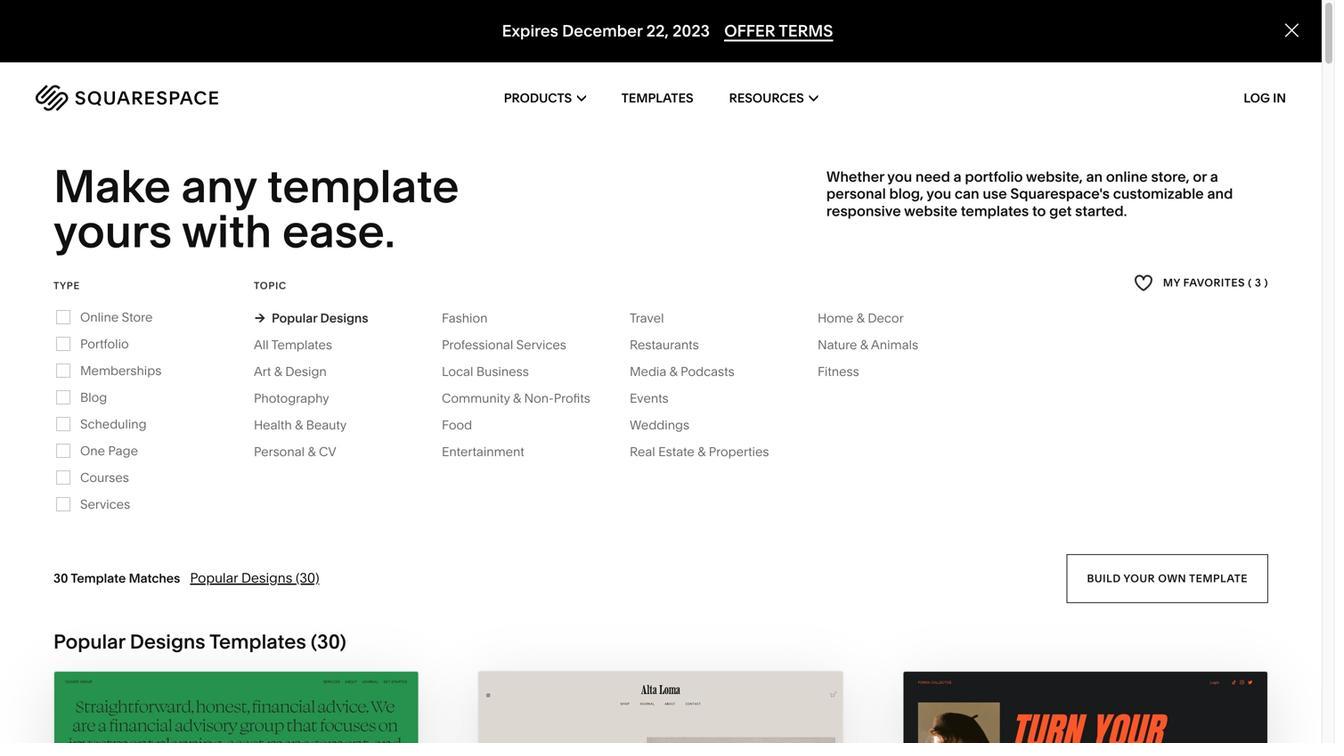 Task type: vqa. For each thing, say whether or not it's contained in the screenshot.
the top SITE
no



Task type: describe. For each thing, give the bounding box(es) containing it.
templates
[[961, 202, 1029, 219]]

personal & cv
[[254, 444, 336, 459]]

portfolio
[[80, 336, 129, 351]]

an
[[1087, 168, 1103, 185]]

forma image
[[904, 672, 1268, 743]]

your
[[1124, 572, 1156, 585]]

popular designs (30) link
[[190, 570, 319, 586]]

whether
[[827, 168, 885, 185]]

expires
[[502, 21, 559, 41]]

started.
[[1076, 202, 1128, 219]]

online
[[80, 309, 119, 325]]

favorites
[[1184, 276, 1246, 289]]

art & design link
[[254, 364, 345, 379]]

in
[[1273, 90, 1287, 106]]

designs for popular designs (30)
[[241, 570, 293, 586]]

customizable
[[1114, 185, 1204, 202]]

1 vertical spatial templates
[[271, 337, 332, 352]]

all templates
[[254, 337, 332, 352]]

) inside the my favorites ( 3 ) link
[[1265, 276, 1269, 289]]

local
[[442, 364, 474, 379]]

entertainment
[[442, 444, 525, 459]]

responsive
[[827, 202, 901, 219]]

0 horizontal spatial )
[[340, 629, 346, 653]]

30 template matches
[[53, 571, 180, 586]]

weddings
[[630, 417, 690, 432]]

photography
[[254, 391, 329, 406]]

offer terms
[[725, 21, 833, 41]]

food link
[[442, 417, 490, 432]]

real
[[630, 444, 656, 459]]

& for non-
[[513, 391, 521, 406]]

blog
[[80, 390, 107, 405]]

popular designs (30)
[[190, 570, 319, 586]]

restaurants link
[[630, 337, 717, 352]]

podcasts
[[681, 364, 735, 379]]

make any template yours with ease. main content
[[0, 0, 1336, 743]]

media
[[630, 364, 667, 379]]

december
[[562, 21, 643, 41]]

home & decor
[[818, 310, 904, 325]]

travel
[[630, 310, 664, 325]]

professional
[[442, 337, 513, 352]]

0 horizontal spatial 30
[[53, 571, 68, 586]]

log
[[1244, 90, 1271, 106]]

popular designs link
[[254, 310, 368, 325]]

estate
[[659, 444, 695, 459]]

with
[[182, 204, 272, 259]]

beauty
[[306, 417, 347, 432]]

events
[[630, 391, 669, 406]]

log             in link
[[1244, 90, 1287, 106]]

own
[[1159, 572, 1187, 585]]

popular for popular designs
[[272, 310, 317, 325]]

use
[[983, 185, 1007, 202]]

& for cv
[[308, 444, 316, 459]]

professional services
[[442, 337, 567, 352]]

courses
[[80, 470, 129, 485]]

community
[[442, 391, 510, 406]]

1 vertical spatial 30
[[317, 629, 340, 653]]

& right estate
[[698, 444, 706, 459]]

expires december 22, 2023
[[502, 21, 710, 41]]

popular designs
[[272, 310, 368, 325]]

home
[[818, 310, 854, 325]]

real estate & properties
[[630, 444, 769, 459]]

squarespace logo image
[[36, 85, 218, 111]]

local business
[[442, 364, 529, 379]]

art & design
[[254, 364, 327, 379]]

store,
[[1152, 168, 1190, 185]]

type
[[53, 280, 80, 292]]

restaurants
[[630, 337, 699, 352]]

& for decor
[[857, 310, 865, 325]]

& for design
[[274, 364, 282, 379]]

one page
[[80, 443, 138, 458]]

profits
[[554, 391, 591, 406]]

1 a from the left
[[954, 168, 962, 185]]

template
[[71, 571, 126, 586]]

nature
[[818, 337, 857, 352]]

online store
[[80, 309, 153, 325]]

memberships
[[80, 363, 162, 378]]

photography link
[[254, 391, 347, 406]]

or
[[1193, 168, 1207, 185]]

health
[[254, 417, 292, 432]]

travel link
[[630, 310, 682, 325]]



Task type: locate. For each thing, give the bounding box(es) containing it.
0 horizontal spatial designs
[[130, 629, 205, 653]]

2 vertical spatial templates
[[209, 629, 306, 653]]

you left the need
[[888, 168, 913, 185]]

1 horizontal spatial )
[[1265, 276, 1269, 289]]

1 vertical spatial )
[[340, 629, 346, 653]]

( down (30)
[[311, 629, 317, 653]]

& for beauty
[[295, 417, 303, 432]]

& right the nature at right top
[[861, 337, 869, 352]]

local business link
[[442, 364, 547, 379]]

templates link
[[622, 62, 694, 134]]

you left can
[[927, 185, 952, 202]]

0 horizontal spatial popular
[[53, 629, 125, 653]]

30 left template
[[53, 571, 68, 586]]

popular for popular designs (30)
[[190, 570, 238, 586]]

a
[[954, 168, 962, 185], [1211, 168, 1219, 185]]

get
[[1050, 202, 1072, 219]]

my favorites ( 3 ) link
[[1134, 271, 1269, 295]]

events link
[[630, 391, 687, 406]]

0 vertical spatial designs
[[320, 310, 368, 325]]

0 vertical spatial )
[[1265, 276, 1269, 289]]

templates down 22,
[[622, 90, 694, 106]]

terms
[[779, 21, 833, 41]]

templates up art & design link
[[271, 337, 332, 352]]

(30)
[[296, 570, 319, 586]]

offer terms link
[[725, 21, 833, 42]]

to
[[1033, 202, 1046, 219]]

altaloma image
[[479, 672, 843, 743]]

1 horizontal spatial popular
[[190, 570, 238, 586]]

blog,
[[890, 185, 924, 202]]

need
[[916, 168, 951, 185]]

you
[[888, 168, 913, 185], [927, 185, 952, 202]]

cadere image
[[54, 672, 418, 743]]

portfolio
[[965, 168, 1023, 185]]

0 vertical spatial 30
[[53, 571, 68, 586]]

a right or
[[1211, 168, 1219, 185]]

&
[[857, 310, 865, 325], [861, 337, 869, 352], [274, 364, 282, 379], [670, 364, 678, 379], [513, 391, 521, 406], [295, 417, 303, 432], [308, 444, 316, 459], [698, 444, 706, 459]]

website,
[[1026, 168, 1083, 185]]

3
[[1255, 276, 1262, 289]]

matches
[[129, 571, 180, 586]]

health & beauty
[[254, 417, 347, 432]]

)
[[1265, 276, 1269, 289], [340, 629, 346, 653]]

template inside build your own template button
[[1190, 572, 1248, 585]]

1 horizontal spatial 30
[[317, 629, 340, 653]]

& right home
[[857, 310, 865, 325]]

products button
[[504, 62, 586, 134]]

food
[[442, 417, 472, 432]]

1 horizontal spatial you
[[927, 185, 952, 202]]

1 horizontal spatial template
[[1190, 572, 1248, 585]]

& right media at the left
[[670, 364, 678, 379]]

resources
[[729, 90, 804, 106]]

1 horizontal spatial a
[[1211, 168, 1219, 185]]

community & non-profits link
[[442, 391, 608, 406]]

build your own template
[[1087, 572, 1248, 585]]

22,
[[647, 21, 669, 41]]

fitness link
[[818, 364, 877, 379]]

1 vertical spatial services
[[80, 497, 130, 512]]

community & non-profits
[[442, 391, 591, 406]]

popular down template
[[53, 629, 125, 653]]

popular for popular designs templates ( 30 )
[[53, 629, 125, 653]]

2 horizontal spatial designs
[[320, 310, 368, 325]]

1 vertical spatial (
[[311, 629, 317, 653]]

build your own template button
[[1067, 554, 1269, 603]]

home & decor link
[[818, 310, 922, 325]]

squarespace's
[[1011, 185, 1110, 202]]

1 horizontal spatial (
[[1249, 276, 1252, 289]]

popular right 'matches'
[[190, 570, 238, 586]]

0 vertical spatial popular
[[272, 310, 317, 325]]

designs
[[320, 310, 368, 325], [241, 570, 293, 586], [130, 629, 205, 653]]

templates down popular designs (30) link
[[209, 629, 306, 653]]

a right the need
[[954, 168, 962, 185]]

nature & animals
[[818, 337, 919, 352]]

1 horizontal spatial designs
[[241, 570, 293, 586]]

designs for popular designs templates ( 30 )
[[130, 629, 205, 653]]

personal
[[827, 185, 886, 202]]

0 vertical spatial templates
[[622, 90, 694, 106]]

designs up all templates link
[[320, 310, 368, 325]]

template inside make any template yours with ease.
[[267, 159, 459, 214]]

fashion
[[442, 310, 488, 325]]

squarespace logo link
[[36, 85, 286, 111]]

& left "cv"
[[308, 444, 316, 459]]

designs left (30)
[[241, 570, 293, 586]]

store
[[122, 309, 153, 325]]

& right art
[[274, 364, 282, 379]]

build
[[1087, 572, 1121, 585]]

business
[[477, 364, 529, 379]]

log             in
[[1244, 90, 1287, 106]]

properties
[[709, 444, 769, 459]]

popular up all templates
[[272, 310, 317, 325]]

services up business at the left
[[517, 337, 567, 352]]

entertainment link
[[442, 444, 542, 459]]

topic
[[254, 280, 287, 292]]

1 horizontal spatial services
[[517, 337, 567, 352]]

can
[[955, 185, 980, 202]]

all templates link
[[254, 337, 350, 352]]

animals
[[871, 337, 919, 352]]

2 vertical spatial popular
[[53, 629, 125, 653]]

& for podcasts
[[670, 364, 678, 379]]

my
[[1164, 276, 1181, 289]]

0 horizontal spatial template
[[267, 159, 459, 214]]

2023
[[673, 21, 710, 41]]

0 horizontal spatial a
[[954, 168, 962, 185]]

ease.
[[282, 204, 395, 259]]

scheduling
[[80, 416, 147, 432]]

one
[[80, 443, 105, 458]]

1 vertical spatial designs
[[241, 570, 293, 586]]

make any template yours with ease.
[[53, 159, 469, 259]]

make
[[53, 159, 171, 214]]

0 vertical spatial template
[[267, 159, 459, 214]]

0 horizontal spatial services
[[80, 497, 130, 512]]

& right "health"
[[295, 417, 303, 432]]

designs down 'matches'
[[130, 629, 205, 653]]

template
[[267, 159, 459, 214], [1190, 572, 1248, 585]]

all
[[254, 337, 269, 352]]

resources button
[[729, 62, 818, 134]]

( left 3
[[1249, 276, 1252, 289]]

& left non-
[[513, 391, 521, 406]]

designs for popular designs
[[320, 310, 368, 325]]

1 vertical spatial popular
[[190, 570, 238, 586]]

0 horizontal spatial you
[[888, 168, 913, 185]]

2 horizontal spatial popular
[[272, 310, 317, 325]]

page
[[108, 443, 138, 458]]

any
[[181, 159, 257, 214]]

and
[[1208, 185, 1234, 202]]

0 vertical spatial (
[[1249, 276, 1252, 289]]

0 vertical spatial services
[[517, 337, 567, 352]]

1 vertical spatial template
[[1190, 572, 1248, 585]]

& for animals
[[861, 337, 869, 352]]

health & beauty link
[[254, 417, 365, 432]]

services down courses
[[80, 497, 130, 512]]

30 down (30)
[[317, 629, 340, 653]]

2 a from the left
[[1211, 168, 1219, 185]]

media & podcasts
[[630, 364, 735, 379]]

my favorites ( 3 )
[[1164, 276, 1269, 289]]

media & podcasts link
[[630, 364, 753, 379]]

art
[[254, 364, 271, 379]]

0 horizontal spatial (
[[311, 629, 317, 653]]

fitness
[[818, 364, 860, 379]]

2 vertical spatial designs
[[130, 629, 205, 653]]

website
[[905, 202, 958, 219]]

popular designs templates ( 30 )
[[53, 629, 346, 653]]



